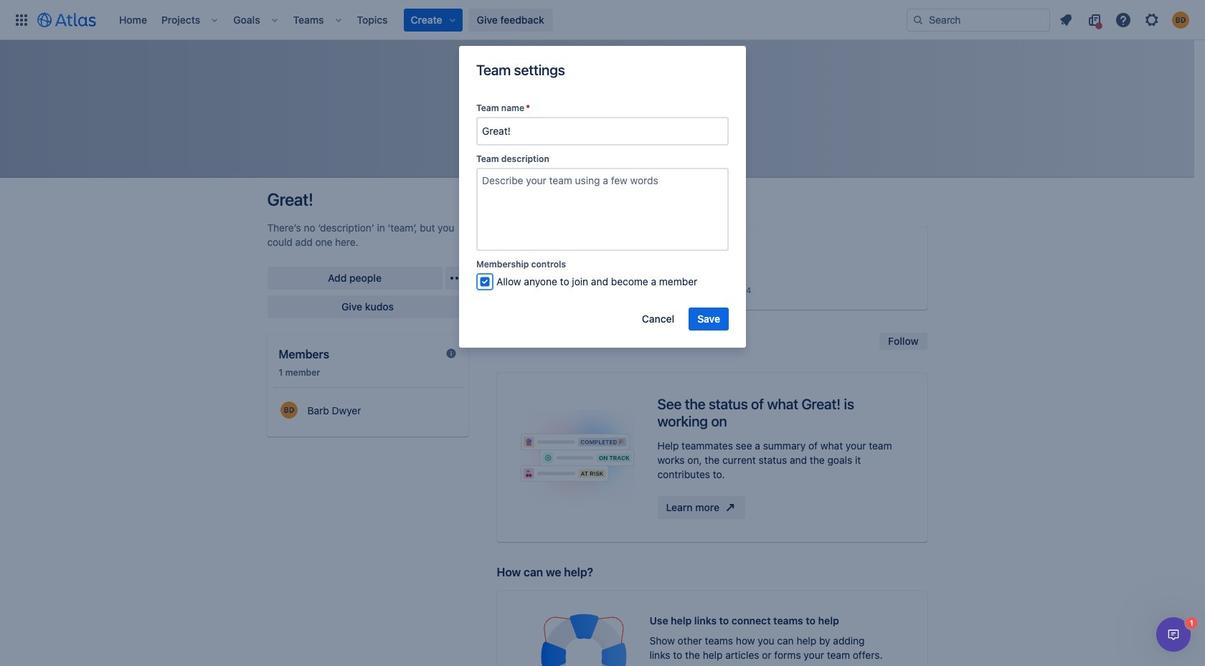 Task type: vqa. For each thing, say whether or not it's contained in the screenshot.
banner
yes



Task type: describe. For each thing, give the bounding box(es) containing it.
0 horizontal spatial dialog
[[459, 46, 746, 348]]

Search field
[[907, 8, 1050, 31]]

help image
[[1115, 11, 1132, 28]]

search image
[[913, 14, 924, 25]]



Task type: locate. For each thing, give the bounding box(es) containing it.
1 horizontal spatial dialog
[[1157, 618, 1191, 652]]

None search field
[[907, 8, 1050, 31]]

1 vertical spatial dialog
[[1157, 618, 1191, 652]]

e.g. HR Team, Redesign Project, Team Mango field
[[478, 118, 728, 144]]

banner
[[0, 0, 1205, 40]]

0 vertical spatial dialog
[[459, 46, 746, 348]]

None checkbox
[[476, 273, 494, 291]]

Describe your team using a few words text field
[[476, 168, 729, 251]]

top element
[[9, 0, 907, 40]]

dialog
[[459, 46, 746, 348], [1157, 618, 1191, 652]]



